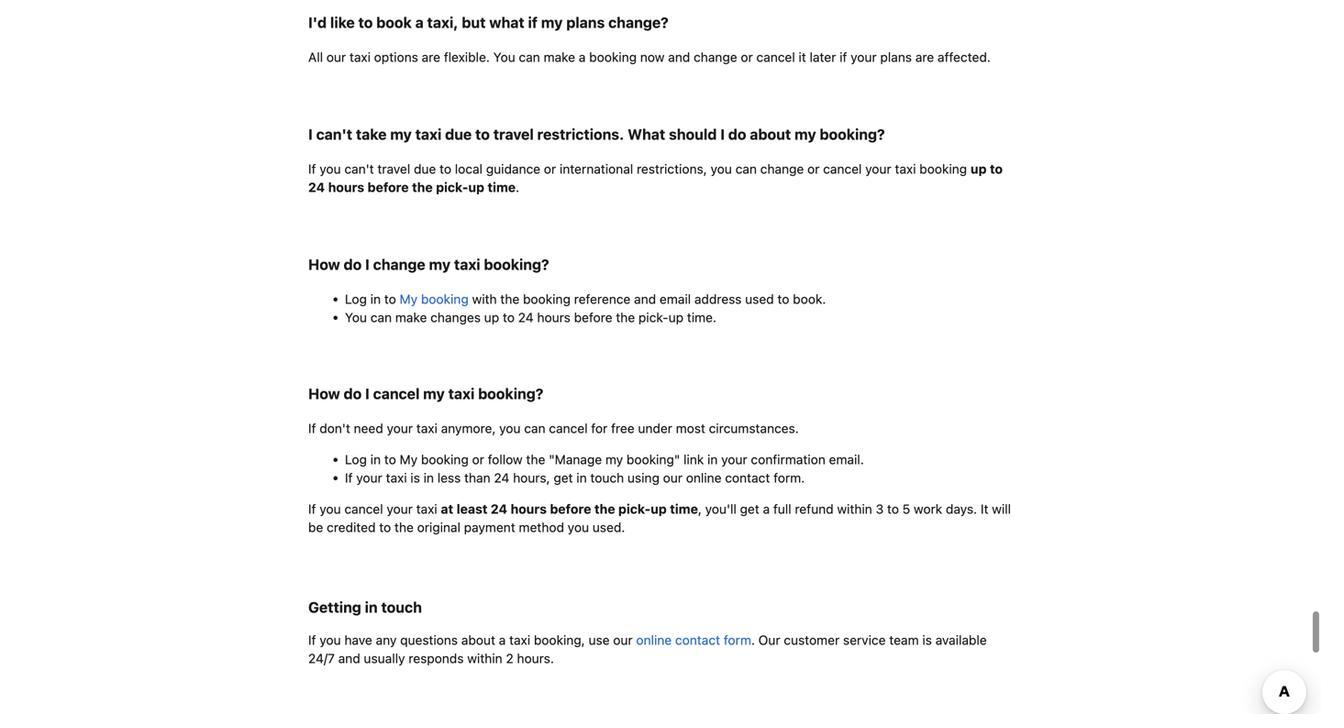 Task type: locate. For each thing, give the bounding box(es) containing it.
my down "how do i change my taxi booking?"
[[400, 292, 418, 307]]

1 vertical spatial make
[[395, 310, 427, 325]]

have
[[345, 633, 372, 649]]

0 vertical spatial make
[[544, 50, 575, 65]]

0 horizontal spatial due
[[414, 161, 436, 177]]

be
[[308, 520, 323, 535]]

0 vertical spatial contact
[[725, 471, 770, 486]]

1 vertical spatial you
[[345, 310, 367, 325]]

about right should
[[750, 126, 791, 143]]

1 vertical spatial log
[[345, 452, 367, 468]]

our inside "log in to my booking or follow the "manage my booking" link in your confirmation email. if your taxi is in less than 24 hours, get in touch using our online contact form."
[[663, 471, 683, 486]]

if right what
[[528, 14, 538, 31]]

get right you'll
[[740, 502, 760, 517]]

original
[[417, 520, 461, 535]]

log left my booking link
[[345, 292, 367, 307]]

how for how do i change my taxi booking?
[[308, 256, 340, 273]]

hours,
[[513, 471, 550, 486]]

restrictions,
[[637, 161, 707, 177]]

0 horizontal spatial contact
[[675, 633, 720, 649]]

online right use
[[636, 633, 672, 649]]

0 vertical spatial within
[[837, 502, 873, 517]]

and down "have"
[[338, 652, 360, 667]]

1 vertical spatial touch
[[381, 599, 422, 617]]

1 horizontal spatial and
[[634, 292, 656, 307]]

1 vertical spatial change
[[761, 161, 804, 177]]

1 horizontal spatial change
[[694, 50, 737, 65]]

how for how do i cancel my taxi booking?
[[308, 385, 340, 403]]

if
[[528, 14, 538, 31], [840, 50, 847, 65]]

are
[[422, 50, 441, 65], [916, 50, 934, 65]]

1 vertical spatial about
[[461, 633, 496, 649]]

get
[[554, 471, 573, 486], [740, 502, 760, 517]]

2 vertical spatial hours
[[511, 502, 547, 517]]

2 horizontal spatial our
[[663, 471, 683, 486]]

time left you'll
[[670, 502, 698, 517]]

my inside "log in to my booking or follow the "manage my booking" link in your confirmation email. if your taxi is in less than 24 hours, get in touch using our online contact form."
[[400, 452, 418, 468]]

booking? for how do i cancel my taxi booking?
[[478, 385, 544, 403]]

in right link
[[708, 452, 718, 468]]

travel
[[493, 126, 534, 143], [378, 161, 410, 177]]

2 are from the left
[[916, 50, 934, 65]]

email.
[[829, 452, 864, 468]]

make down the i'd like to book a taxi, but what if my plans change?
[[544, 50, 575, 65]]

0 horizontal spatial are
[[422, 50, 441, 65]]

0 vertical spatial plans
[[566, 14, 605, 31]]

or inside "log in to my booking or follow the "manage my booking" link in your confirmation email. if your taxi is in less than 24 hours, get in touch using our online contact form."
[[472, 452, 484, 468]]

i can't take my taxi due to travel restrictions. what should i do about my booking?
[[308, 126, 885, 143]]

0 vertical spatial log
[[345, 292, 367, 307]]

0 horizontal spatial change
[[373, 256, 426, 273]]

to inside "log in to my booking or follow the "manage my booking" link in your confirmation email. if your taxi is in less than 24 hours, get in touch using our online contact form."
[[384, 452, 396, 468]]

a left booking,
[[499, 633, 506, 649]]

0 vertical spatial my
[[400, 292, 418, 307]]

1 horizontal spatial get
[[740, 502, 760, 517]]

1 vertical spatial our
[[663, 471, 683, 486]]

before down take
[[368, 180, 409, 195]]

used
[[745, 292, 774, 307]]

booking? up with
[[484, 256, 549, 273]]

guidance
[[486, 161, 541, 177]]

0 horizontal spatial our
[[327, 50, 346, 65]]

you down "how do i change my taxi booking?"
[[345, 310, 367, 325]]

1 log from the top
[[345, 292, 367, 307]]

time down guidance
[[488, 180, 516, 195]]

responds
[[409, 652, 464, 667]]

online down link
[[686, 471, 722, 486]]

plans left affected.
[[880, 50, 912, 65]]

2
[[506, 652, 514, 667]]

due left local
[[414, 161, 436, 177]]

2 log from the top
[[345, 452, 367, 468]]

2 vertical spatial and
[[338, 652, 360, 667]]

plans left change?
[[566, 14, 605, 31]]

1 my from the top
[[400, 292, 418, 307]]

my down it in the right of the page
[[795, 126, 816, 143]]

0 horizontal spatial is
[[411, 471, 420, 486]]

log down need
[[345, 452, 367, 468]]

online inside "log in to my booking or follow the "manage my booking" link in your confirmation email. if your taxi is in less than 24 hours, get in touch using our online contact form."
[[686, 471, 722, 486]]

0 vertical spatial before
[[368, 180, 409, 195]]

touch
[[590, 471, 624, 486], [381, 599, 422, 617]]

1 vertical spatial pick-
[[639, 310, 669, 325]]

and right now on the top
[[668, 50, 690, 65]]

before up method
[[550, 502, 591, 517]]

0 horizontal spatial and
[[338, 652, 360, 667]]

0 vertical spatial our
[[327, 50, 346, 65]]

0 vertical spatial get
[[554, 471, 573, 486]]

touch up any
[[381, 599, 422, 617]]

0 vertical spatial and
[[668, 50, 690, 65]]

1 vertical spatial and
[[634, 292, 656, 307]]

questions
[[400, 633, 458, 649]]

if right later
[[840, 50, 847, 65]]

restrictions.
[[537, 126, 624, 143]]

1 horizontal spatial online
[[686, 471, 722, 486]]

my booking link
[[400, 292, 469, 307]]

1 vertical spatial get
[[740, 502, 760, 517]]

taxi inside "log in to my booking or follow the "manage my booking" link in your confirmation email. if your taxi is in less than 24 hours, get in touch using our online contact form."
[[386, 471, 407, 486]]

1 horizontal spatial travel
[[493, 126, 534, 143]]

if for if you cancel your taxi at least 24 hours before the pick-up time
[[308, 502, 316, 517]]

and left email
[[634, 292, 656, 307]]

contact
[[725, 471, 770, 486], [675, 633, 720, 649]]

0 vertical spatial is
[[411, 471, 420, 486]]

0 vertical spatial can't
[[316, 126, 352, 143]]

change
[[694, 50, 737, 65], [761, 161, 804, 177], [373, 256, 426, 273]]

1 vertical spatial due
[[414, 161, 436, 177]]

time.
[[687, 310, 717, 325]]

at
[[441, 502, 454, 517]]

online
[[686, 471, 722, 486], [636, 633, 672, 649]]

our right all
[[327, 50, 346, 65]]

what
[[489, 14, 525, 31]]

0 vertical spatial if
[[528, 14, 538, 31]]

make down my booking link
[[395, 310, 427, 325]]

the inside up to 24 hours before the pick-up time
[[412, 180, 433, 195]]

book.
[[793, 292, 826, 307]]

if you can't travel due to local guidance or international restrictions, you can change or cancel your taxi booking
[[308, 161, 971, 177]]

0 vertical spatial time
[[488, 180, 516, 195]]

get down "manage
[[554, 471, 573, 486]]

0 vertical spatial hours
[[328, 180, 364, 195]]

0 horizontal spatial .
[[516, 180, 519, 195]]

work
[[914, 502, 943, 517]]

you down what
[[493, 50, 515, 65]]

within inside . our customer service team is available 24/7 and usually responds within 2 hours.
[[467, 652, 503, 667]]

you
[[320, 161, 341, 177], [711, 161, 732, 177], [499, 421, 521, 436], [320, 502, 341, 517], [568, 520, 589, 535], [320, 633, 341, 649]]

with
[[472, 292, 497, 307]]

0 vertical spatial change
[[694, 50, 737, 65]]

is inside . our customer service team is available 24/7 and usually responds within 2 hours.
[[923, 633, 932, 649]]

log inside "log in to my booking or follow the "manage my booking" link in your confirmation email. if your taxi is in less than 24 hours, get in touch using our online contact form."
[[345, 452, 367, 468]]

before down reference
[[574, 310, 613, 325]]

1 horizontal spatial plans
[[880, 50, 912, 65]]

0 vertical spatial due
[[445, 126, 472, 143]]

1 vertical spatial how
[[308, 385, 340, 403]]

plans
[[566, 14, 605, 31], [880, 50, 912, 65]]

contact left the form
[[675, 633, 720, 649]]

is left less
[[411, 471, 420, 486]]

our
[[327, 50, 346, 65], [663, 471, 683, 486], [613, 633, 633, 649]]

pick- inside log in to my booking with the booking reference and email address used to book. you can make changes up to 24 hours before the pick-up time.
[[639, 310, 669, 325]]

before inside up to 24 hours before the pick-up time
[[368, 180, 409, 195]]

circumstances.
[[709, 421, 799, 436]]

1 horizontal spatial contact
[[725, 471, 770, 486]]

up
[[971, 161, 987, 177], [468, 180, 484, 195], [484, 310, 499, 325], [669, 310, 684, 325], [651, 502, 667, 517]]

are right 'options' on the top of page
[[422, 50, 441, 65]]

pick-
[[436, 180, 468, 195], [639, 310, 669, 325], [619, 502, 651, 517]]

0 vertical spatial touch
[[590, 471, 624, 486]]

touch left using
[[590, 471, 624, 486]]

1 horizontal spatial due
[[445, 126, 472, 143]]

a left the taxi,
[[415, 14, 424, 31]]

in left my booking link
[[371, 292, 381, 307]]

now
[[640, 50, 665, 65]]

make inside log in to my booking with the booking reference and email address used to book. you can make changes up to 24 hours before the pick-up time.
[[395, 310, 427, 325]]

my up my booking link
[[429, 256, 451, 273]]

0 horizontal spatial if
[[528, 14, 538, 31]]

booking
[[589, 50, 637, 65], [920, 161, 967, 177], [421, 292, 469, 307], [523, 292, 571, 307], [421, 452, 469, 468]]

. inside . our customer service team is available 24/7 and usually responds within 2 hours.
[[752, 633, 755, 649]]

full
[[774, 502, 792, 517]]

about
[[750, 126, 791, 143], [461, 633, 496, 649]]

time inside up to 24 hours before the pick-up time
[[488, 180, 516, 195]]

2 how from the top
[[308, 385, 340, 403]]

our right use
[[613, 633, 633, 649]]

. down guidance
[[516, 180, 519, 195]]

taxi
[[350, 50, 371, 65], [415, 126, 442, 143], [895, 161, 916, 177], [454, 256, 481, 273], [448, 385, 475, 403], [416, 421, 438, 436], [386, 471, 407, 486], [416, 502, 437, 517], [509, 633, 531, 649]]

2 horizontal spatial change
[[761, 161, 804, 177]]

a left the full
[[763, 502, 770, 517]]

due up local
[[445, 126, 472, 143]]

1 vertical spatial do
[[344, 256, 362, 273]]

can
[[519, 50, 540, 65], [736, 161, 757, 177], [371, 310, 392, 325], [524, 421, 546, 436]]

booking? for how do i change my taxi booking?
[[484, 256, 549, 273]]

my down how do i cancel my taxi booking?
[[400, 452, 418, 468]]

form.
[[774, 471, 805, 486]]

0 vertical spatial about
[[750, 126, 791, 143]]

0 horizontal spatial get
[[554, 471, 573, 486]]

pick- down email
[[639, 310, 669, 325]]

do for how do i cancel my taxi booking?
[[344, 385, 362, 403]]

contact up you'll
[[725, 471, 770, 486]]

later
[[810, 50, 836, 65]]

1 vertical spatial if
[[840, 50, 847, 65]]

1 vertical spatial my
[[400, 452, 418, 468]]

a
[[415, 14, 424, 31], [579, 50, 586, 65], [763, 502, 770, 517], [499, 633, 506, 649]]

1 horizontal spatial .
[[752, 633, 755, 649]]

1 how from the top
[[308, 256, 340, 273]]

and
[[668, 50, 690, 65], [634, 292, 656, 307], [338, 652, 360, 667]]

due
[[445, 126, 472, 143], [414, 161, 436, 177]]

1 horizontal spatial touch
[[590, 471, 624, 486]]

is right team
[[923, 633, 932, 649]]

booking? down later
[[820, 126, 885, 143]]

0 vertical spatial pick-
[[436, 180, 468, 195]]

travel down take
[[378, 161, 410, 177]]

2 vertical spatial do
[[344, 385, 362, 403]]

.
[[516, 180, 519, 195], [752, 633, 755, 649]]

use
[[589, 633, 610, 649]]

the up "how do i change my taxi booking?"
[[412, 180, 433, 195]]

0 horizontal spatial touch
[[381, 599, 422, 617]]

get inside , you'll get a full refund within 3 to 5 work days. it will be credited to the original payment method you used.
[[740, 502, 760, 517]]

up to 24 hours before the pick-up time
[[308, 161, 1003, 195]]

2 my from the top
[[400, 452, 418, 468]]

1 horizontal spatial are
[[916, 50, 934, 65]]

cancel
[[757, 50, 795, 65], [823, 161, 862, 177], [373, 385, 420, 403], [549, 421, 588, 436], [345, 502, 383, 517]]

pick- inside up to 24 hours before the pick-up time
[[436, 180, 468, 195]]

and inside log in to my booking with the booking reference and email address used to book. you can make changes up to 24 hours before the pick-up time.
[[634, 292, 656, 307]]

get inside "log in to my booking or follow the "manage my booking" link in your confirmation email. if your taxi is in less than 24 hours, get in touch using our online contact form."
[[554, 471, 573, 486]]

hours
[[328, 180, 364, 195], [537, 310, 571, 325], [511, 502, 547, 517]]

1 vertical spatial within
[[467, 652, 503, 667]]

can't down take
[[345, 161, 374, 177]]

payment
[[464, 520, 515, 535]]

1 vertical spatial is
[[923, 633, 932, 649]]

my inside log in to my booking with the booking reference and email address used to book. you can make changes up to 24 hours before the pick-up time.
[[400, 292, 418, 307]]

the up hours,
[[526, 452, 545, 468]]

log inside log in to my booking with the booking reference and email address used to book. you can make changes up to 24 hours before the pick-up time.
[[345, 292, 367, 307]]

1 vertical spatial before
[[574, 310, 613, 325]]

within
[[837, 502, 873, 517], [467, 652, 503, 667]]

travel up guidance
[[493, 126, 534, 143]]

my
[[400, 292, 418, 307], [400, 452, 418, 468]]

refund
[[795, 502, 834, 517]]

0 horizontal spatial you
[[345, 310, 367, 325]]

my
[[541, 14, 563, 31], [390, 126, 412, 143], [795, 126, 816, 143], [429, 256, 451, 273], [423, 385, 445, 403], [606, 452, 623, 468]]

about up responds
[[461, 633, 496, 649]]

to inside up to 24 hours before the pick-up time
[[990, 161, 1003, 177]]

0 vertical spatial travel
[[493, 126, 534, 143]]

my down free on the left bottom
[[606, 452, 623, 468]]

log
[[345, 292, 367, 307], [345, 452, 367, 468]]

1 horizontal spatial make
[[544, 50, 575, 65]]

0 horizontal spatial within
[[467, 652, 503, 667]]

1 vertical spatial online
[[636, 633, 672, 649]]

within left 2
[[467, 652, 503, 667]]

booking,
[[534, 633, 585, 649]]

pick- up the used.
[[619, 502, 651, 517]]

all
[[308, 50, 323, 65]]

booking?
[[820, 126, 885, 143], [484, 256, 549, 273], [478, 385, 544, 403]]

can down "how do i change my taxi booking?"
[[371, 310, 392, 325]]

our down booking"
[[663, 471, 683, 486]]

0 horizontal spatial time
[[488, 180, 516, 195]]

under
[[638, 421, 673, 436]]

1 horizontal spatial is
[[923, 633, 932, 649]]

pick- down local
[[436, 180, 468, 195]]

taxi,
[[427, 14, 458, 31]]

if you cancel your taxi at least 24 hours before the pick-up time
[[308, 502, 698, 517]]

1 vertical spatial booking?
[[484, 256, 549, 273]]

before
[[368, 180, 409, 195], [574, 310, 613, 325], [550, 502, 591, 517]]

0 horizontal spatial make
[[395, 310, 427, 325]]

0 vertical spatial online
[[686, 471, 722, 486]]

1 horizontal spatial within
[[837, 502, 873, 517]]

if inside "log in to my booking or follow the "manage my booking" link in your confirmation email. if your taxi is in less than 24 hours, get in touch using our online contact form."
[[345, 471, 353, 486]]

within left 3
[[837, 502, 873, 517]]

booking inside "log in to my booking or follow the "manage my booking" link in your confirmation email. if your taxi is in less than 24 hours, get in touch using our online contact form."
[[421, 452, 469, 468]]

can't left take
[[316, 126, 352, 143]]

0 vertical spatial how
[[308, 256, 340, 273]]

are left affected.
[[916, 50, 934, 65]]

1 vertical spatial .
[[752, 633, 755, 649]]

change?
[[609, 14, 669, 31]]

if
[[308, 161, 316, 177], [308, 421, 316, 436], [345, 471, 353, 486], [308, 502, 316, 517], [308, 633, 316, 649]]

usually
[[364, 652, 405, 667]]

my right take
[[390, 126, 412, 143]]

1 vertical spatial travel
[[378, 161, 410, 177]]

can't
[[316, 126, 352, 143], [345, 161, 374, 177]]

. left our
[[752, 633, 755, 649]]

the left original
[[395, 520, 414, 535]]

2 vertical spatial our
[[613, 633, 633, 649]]

the right with
[[500, 292, 520, 307]]

how
[[308, 256, 340, 273], [308, 385, 340, 403]]

1 horizontal spatial time
[[670, 502, 698, 517]]

1 vertical spatial hours
[[537, 310, 571, 325]]

booking? up the anymore,
[[478, 385, 544, 403]]

1 horizontal spatial you
[[493, 50, 515, 65]]



Task type: vqa. For each thing, say whether or not it's contained in the screenshot.
before inside the Log in to My booking with the booking reference and email address used to book. You can make changes up to 24 hours before the pick-up time.
yes



Task type: describe. For each thing, give the bounding box(es) containing it.
,
[[698, 502, 702, 517]]

"manage
[[549, 452, 602, 468]]

and inside . our customer service team is available 24/7 and usually responds within 2 hours.
[[338, 652, 360, 667]]

hours inside up to 24 hours before the pick-up time
[[328, 180, 364, 195]]

confirmation
[[751, 452, 826, 468]]

can down what
[[519, 50, 540, 65]]

0 horizontal spatial travel
[[378, 161, 410, 177]]

email
[[660, 292, 691, 307]]

0 vertical spatial you
[[493, 50, 515, 65]]

how do i change my taxi booking?
[[308, 256, 549, 273]]

should
[[669, 126, 717, 143]]

if for if don't need your taxi anymore, you can cancel for free under most circumstances.
[[308, 421, 316, 436]]

the down reference
[[616, 310, 635, 325]]

in up "have"
[[365, 599, 378, 617]]

before inside log in to my booking with the booking reference and email address used to book. you can make changes up to 24 hours before the pick-up time.
[[574, 310, 613, 325]]

within inside , you'll get a full refund within 3 to 5 work days. it will be credited to the original payment method you used.
[[837, 502, 873, 517]]

the inside , you'll get a full refund within 3 to 5 work days. it will be credited to the original payment method you used.
[[395, 520, 414, 535]]

can up hours,
[[524, 421, 546, 436]]

can inside log in to my booking with the booking reference and email address used to book. you can make changes up to 24 hours before the pick-up time.
[[371, 310, 392, 325]]

you inside , you'll get a full refund within 3 to 5 work days. it will be credited to the original payment method you used.
[[568, 520, 589, 535]]

online contact form link
[[636, 633, 752, 649]]

i'd like to book a taxi, but what if my plans change?
[[308, 14, 669, 31]]

for
[[591, 421, 608, 436]]

a left now on the top
[[579, 50, 586, 65]]

using
[[628, 471, 660, 486]]

in down need
[[371, 452, 381, 468]]

options
[[374, 50, 418, 65]]

1 horizontal spatial our
[[613, 633, 633, 649]]

link
[[684, 452, 704, 468]]

if for if you can't travel due to local guidance or international restrictions, you can change or cancel your taxi booking
[[308, 161, 316, 177]]

log for log in to my booking with the booking reference and email address used to book. you can make changes up to 24 hours before the pick-up time.
[[345, 292, 367, 307]]

than
[[464, 471, 491, 486]]

like
[[330, 14, 355, 31]]

credited
[[327, 520, 376, 535]]

change for change?
[[694, 50, 737, 65]]

getting in touch
[[308, 599, 422, 617]]

can right restrictions, in the top of the page
[[736, 161, 757, 177]]

. for . our customer service team is available 24/7 and usually responds within 2 hours.
[[752, 633, 755, 649]]

in inside log in to my booking with the booking reference and email address used to book. you can make changes up to 24 hours before the pick-up time.
[[371, 292, 381, 307]]

1 are from the left
[[422, 50, 441, 65]]

log in to my booking with the booking reference and email address used to book. you can make changes up to 24 hours before the pick-up time.
[[345, 292, 826, 325]]

our
[[759, 633, 781, 649]]

booking"
[[627, 452, 680, 468]]

most
[[676, 421, 706, 436]]

log for log in to my booking or follow the "manage my booking" link in your confirmation email. if your taxi is in less than 24 hours, get in touch using our online contact form.
[[345, 452, 367, 468]]

log in to my booking or follow the "manage my booking" link in your confirmation email. if your taxi is in less than 24 hours, get in touch using our online contact form.
[[345, 452, 864, 486]]

how do i cancel my taxi booking?
[[308, 385, 544, 403]]

changes
[[431, 310, 481, 325]]

hours inside log in to my booking with the booking reference and email address used to book. you can make changes up to 24 hours before the pick-up time.
[[537, 310, 571, 325]]

my up the anymore,
[[423, 385, 445, 403]]

hours.
[[517, 652, 554, 667]]

affected.
[[938, 50, 991, 65]]

you inside log in to my booking with the booking reference and email address used to book. you can make changes up to 24 hours before the pick-up time.
[[345, 310, 367, 325]]

reference
[[574, 292, 631, 307]]

getting
[[308, 599, 361, 617]]

method
[[519, 520, 564, 535]]

the inside "log in to my booking or follow the "manage my booking" link in your confirmation email. if your taxi is in less than 24 hours, get in touch using our online contact form."
[[526, 452, 545, 468]]

service
[[843, 633, 886, 649]]

my for changes
[[400, 292, 418, 307]]

the up the used.
[[595, 502, 615, 517]]

book
[[376, 14, 412, 31]]

0 vertical spatial do
[[728, 126, 747, 143]]

international
[[560, 161, 633, 177]]

team
[[890, 633, 919, 649]]

days.
[[946, 502, 977, 517]]

you'll
[[705, 502, 737, 517]]

take
[[356, 126, 387, 143]]

if don't need your taxi anymore, you can cancel for free under most circumstances.
[[308, 421, 799, 436]]

local
[[455, 161, 483, 177]]

1 vertical spatial can't
[[345, 161, 374, 177]]

1 horizontal spatial if
[[840, 50, 847, 65]]

used.
[[593, 520, 625, 535]]

less
[[438, 471, 461, 486]]

need
[[354, 421, 383, 436]]

my right what
[[541, 14, 563, 31]]

2 vertical spatial before
[[550, 502, 591, 517]]

3
[[876, 502, 884, 517]]

it
[[981, 502, 989, 517]]

customer
[[784, 633, 840, 649]]

anymore,
[[441, 421, 496, 436]]

0 horizontal spatial about
[[461, 633, 496, 649]]

contact inside "log in to my booking or follow the "manage my booking" link in your confirmation email. if your taxi is in less than 24 hours, get in touch using our online contact form."
[[725, 471, 770, 486]]

touch inside "log in to my booking or follow the "manage my booking" link in your confirmation email. if your taxi is in less than 24 hours, get in touch using our online contact form."
[[590, 471, 624, 486]]

a inside , you'll get a full refund within 3 to 5 work days. it will be credited to the original payment method you used.
[[763, 502, 770, 517]]

free
[[611, 421, 635, 436]]

but
[[462, 14, 486, 31]]

1 vertical spatial time
[[670, 502, 698, 517]]

0 horizontal spatial online
[[636, 633, 672, 649]]

, you'll get a full refund within 3 to 5 work days. it will be credited to the original payment method you used.
[[308, 502, 1011, 535]]

flexible.
[[444, 50, 490, 65]]

form
[[724, 633, 752, 649]]

least
[[457, 502, 488, 517]]

address
[[695, 292, 742, 307]]

in down "manage
[[577, 471, 587, 486]]

in left less
[[424, 471, 434, 486]]

2 vertical spatial change
[[373, 256, 426, 273]]

don't
[[320, 421, 350, 436]]

follow
[[488, 452, 523, 468]]

. our customer service team is available 24/7 and usually responds within 2 hours.
[[308, 633, 987, 667]]

what
[[628, 126, 666, 143]]

i'd
[[308, 14, 327, 31]]

is inside "log in to my booking or follow the "manage my booking" link in your confirmation email. if your taxi is in less than 24 hours, get in touch using our online contact form."
[[411, 471, 420, 486]]

2 vertical spatial pick-
[[619, 502, 651, 517]]

if you have any questions about a taxi booking, use our online contact form
[[308, 633, 752, 649]]

. for .
[[516, 180, 519, 195]]

change for i
[[761, 161, 804, 177]]

1 vertical spatial contact
[[675, 633, 720, 649]]

24 inside "log in to my booking or follow the "manage my booking" link in your confirmation email. if your taxi is in less than 24 hours, get in touch using our online contact form."
[[494, 471, 510, 486]]

my inside "log in to my booking or follow the "manage my booking" link in your confirmation email. if your taxi is in less than 24 hours, get in touch using our online contact form."
[[606, 452, 623, 468]]

available
[[936, 633, 987, 649]]

24 inside up to 24 hours before the pick-up time
[[308, 180, 325, 195]]

0 vertical spatial booking?
[[820, 126, 885, 143]]

1 vertical spatial plans
[[880, 50, 912, 65]]

any
[[376, 633, 397, 649]]

if for if you have any questions about a taxi booking, use our online contact form
[[308, 633, 316, 649]]

it
[[799, 50, 806, 65]]

my for taxi
[[400, 452, 418, 468]]

do for how do i change my taxi booking?
[[344, 256, 362, 273]]

will
[[992, 502, 1011, 517]]

2 horizontal spatial and
[[668, 50, 690, 65]]

all our taxi options are flexible. you can make a booking now and change or cancel it later if your plans are affected.
[[308, 50, 991, 65]]

24/7
[[308, 652, 335, 667]]

5
[[903, 502, 911, 517]]

24 inside log in to my booking with the booking reference and email address used to book. you can make changes up to 24 hours before the pick-up time.
[[518, 310, 534, 325]]

0 horizontal spatial plans
[[566, 14, 605, 31]]

1 horizontal spatial about
[[750, 126, 791, 143]]



